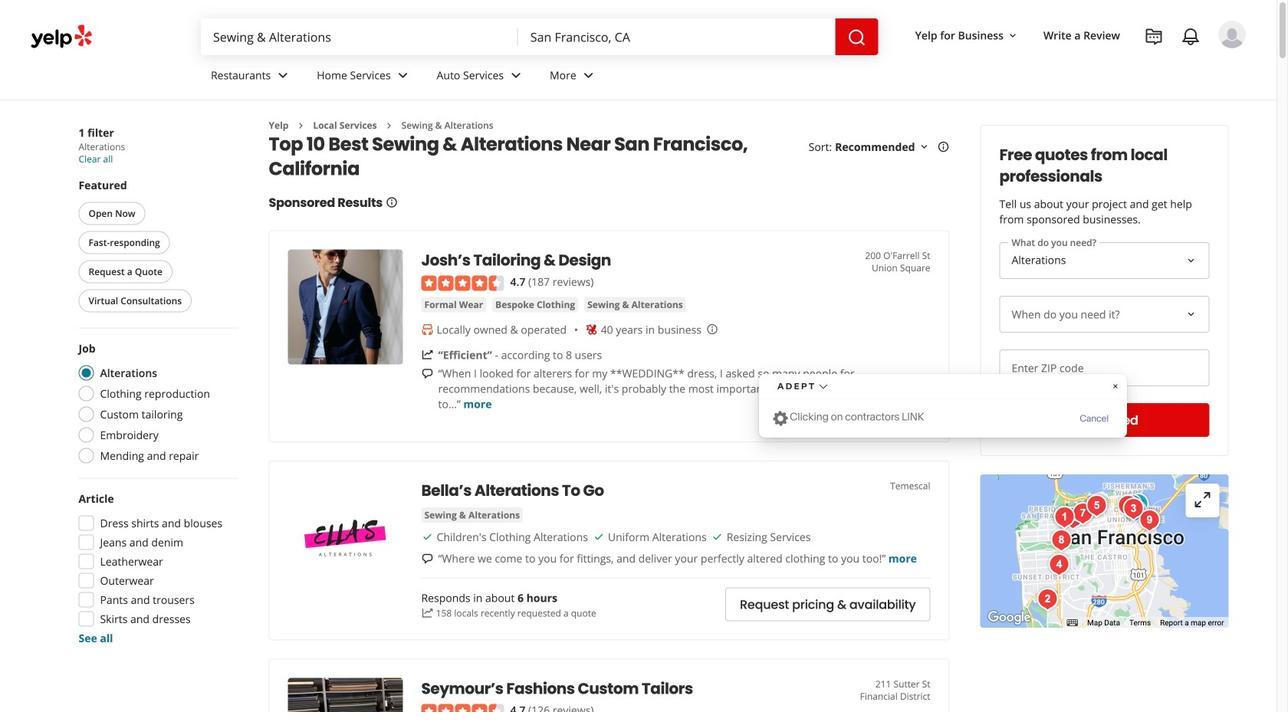 Task type: locate. For each thing, give the bounding box(es) containing it.
info icon image
[[706, 323, 718, 335], [706, 323, 718, 335]]

2 horizontal spatial 16 checkmark v2 image
[[711, 531, 724, 543]]

2 16 chevron right v2 image from the left
[[383, 119, 395, 132]]

2 none field from the left
[[518, 18, 836, 55]]

0 horizontal spatial 16 checkmark v2 image
[[421, 531, 434, 543]]

None field
[[201, 18, 518, 55], [518, 18, 836, 55]]

1 horizontal spatial 16 info v2 image
[[937, 141, 950, 153]]

2 16 checkmark v2 image from the left
[[593, 531, 605, 543]]

2 24 chevron down v2 image from the left
[[394, 66, 412, 85]]

0 vertical spatial 4.7 star rating image
[[421, 276, 504, 291]]

1 vertical spatial 16 chevron down v2 image
[[918, 141, 931, 153]]

1 vertical spatial 4.7 star rating image
[[421, 704, 504, 712]]

16 chevron down v2 image
[[1007, 30, 1019, 42], [918, 141, 931, 153]]

1 16 speech v2 image from the top
[[421, 368, 434, 380]]

1 vertical spatial 16 speech v2 image
[[421, 553, 434, 565]]

16 speech v2 image for bella's alterations to go image
[[421, 553, 434, 565]]

16 speech v2 image for "josh's tailoring & design" image
[[421, 368, 434, 380]]

2 16 speech v2 image from the top
[[421, 553, 434, 565]]

16 checkmark v2 image
[[421, 531, 434, 543], [593, 531, 605, 543], [711, 531, 724, 543]]

option group
[[74, 341, 238, 468]]

24 chevron down v2 image
[[274, 66, 292, 85], [394, 66, 412, 85], [507, 66, 525, 85], [579, 66, 598, 85]]

What do you need? field
[[1000, 242, 1210, 279]]

16 info v2 image
[[937, 141, 950, 153], [386, 196, 398, 208]]

0 vertical spatial 16 chevron down v2 image
[[1007, 30, 1019, 42]]

bella's alterations to go image
[[288, 480, 403, 595]]

none field address, neighborhood, city, state or zip
[[518, 18, 836, 55]]

0 horizontal spatial 16 chevron down v2 image
[[918, 141, 931, 153]]

4 24 chevron down v2 image from the left
[[579, 66, 598, 85]]

16 speech v2 image down 16 trending v2 icon
[[421, 368, 434, 380]]

None search field
[[201, 18, 878, 55]]

1 horizontal spatial 16 chevron right v2 image
[[383, 119, 395, 132]]

1 none field from the left
[[201, 18, 518, 55]]

1 horizontal spatial 16 chevron down v2 image
[[1007, 30, 1019, 42]]

1 horizontal spatial 16 checkmark v2 image
[[593, 531, 605, 543]]

0 horizontal spatial 16 chevron right v2 image
[[295, 119, 307, 132]]

16 chevron right v2 image
[[295, 119, 307, 132], [383, 119, 395, 132]]

0 horizontal spatial 16 info v2 image
[[386, 196, 398, 208]]

16 trending v2 image
[[421, 607, 434, 620]]

1 4.7 star rating image from the top
[[421, 276, 504, 291]]

  text field
[[1000, 350, 1210, 386]]

16 speech v2 image
[[421, 368, 434, 380], [421, 553, 434, 565]]

things to do, nail salons, plumbers search field
[[201, 18, 518, 55]]

search image
[[848, 28, 866, 47]]

2 4.7 star rating image from the top
[[421, 704, 504, 712]]

0 vertical spatial 16 speech v2 image
[[421, 368, 434, 380]]

16 speech v2 image up 16 trending v2 image
[[421, 553, 434, 565]]

16 locally owned v2 image
[[421, 323, 434, 336]]

group
[[76, 178, 238, 316], [74, 491, 238, 646]]

4.7 star rating image
[[421, 276, 504, 291], [421, 704, 504, 712]]

business categories element
[[199, 55, 1246, 100]]



Task type: describe. For each thing, give the bounding box(es) containing it.
none field things to do, nail salons, plumbers
[[201, 18, 518, 55]]

16 chevron down v2 image inside "user actions" element
[[1007, 30, 1019, 42]]

3 16 checkmark v2 image from the left
[[711, 531, 724, 543]]

noah l. image
[[1218, 21, 1246, 48]]

3 24 chevron down v2 image from the left
[[507, 66, 525, 85]]

1 vertical spatial 16 info v2 image
[[386, 196, 398, 208]]

1 16 chevron right v2 image from the left
[[295, 119, 307, 132]]

notifications image
[[1182, 28, 1200, 46]]

0 vertical spatial group
[[76, 178, 238, 316]]

0 vertical spatial 16 info v2 image
[[937, 141, 950, 153]]

projects image
[[1145, 28, 1163, 46]]

1 16 checkmark v2 image from the left
[[421, 531, 434, 543]]

When do you need it? field
[[1000, 296, 1210, 333]]

josh's tailoring & design image
[[288, 250, 403, 365]]

16 years in business v2 image
[[586, 323, 598, 336]]

1 vertical spatial group
[[74, 491, 238, 646]]

user actions element
[[903, 19, 1268, 114]]

address, neighborhood, city, state or zip search field
[[518, 18, 836, 55]]

1 24 chevron down v2 image from the left
[[274, 66, 292, 85]]

16 trending v2 image
[[421, 349, 434, 361]]



Task type: vqa. For each thing, say whether or not it's contained in the screenshot.
the topmost Offers Takeout
no



